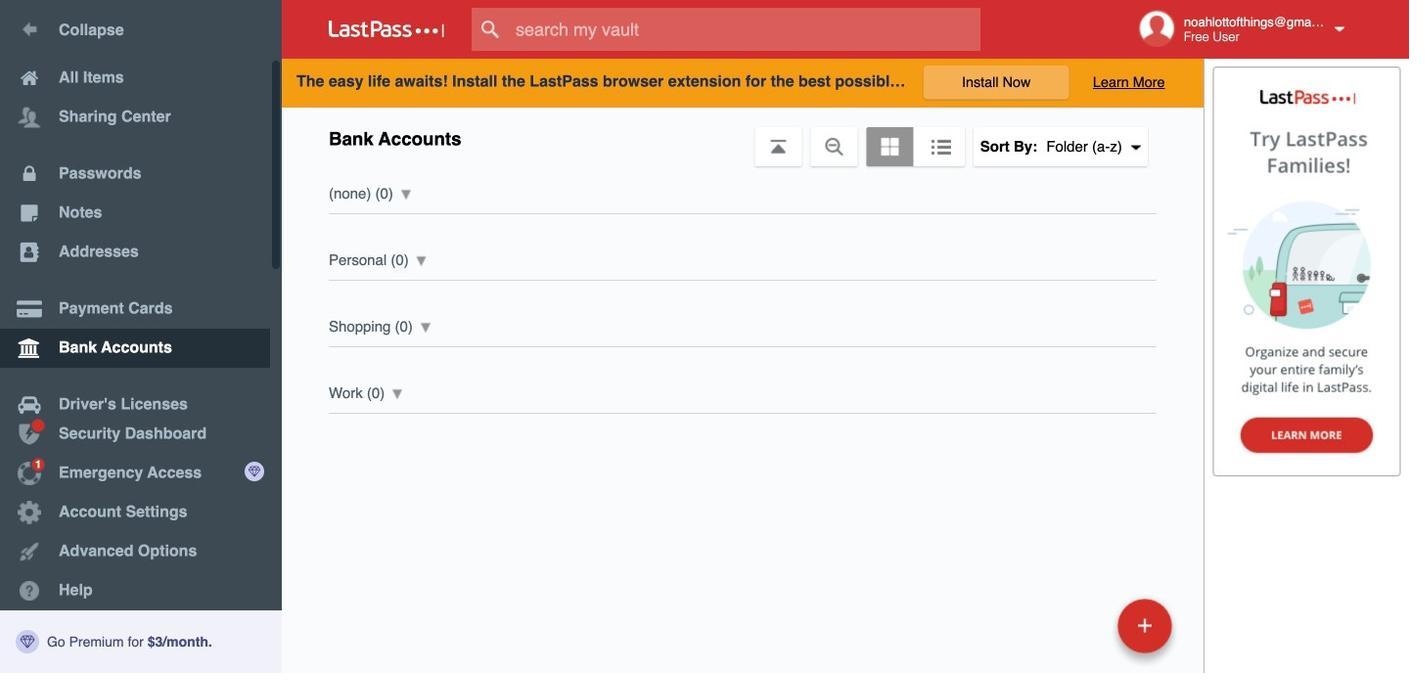 Task type: describe. For each thing, give the bounding box(es) containing it.
Search search field
[[472, 8, 1019, 51]]

vault options navigation
[[282, 108, 1204, 166]]

new item navigation
[[1111, 593, 1185, 674]]

main navigation navigation
[[0, 0, 282, 674]]



Task type: vqa. For each thing, say whether or not it's contained in the screenshot.
Main navigation Navigation
yes



Task type: locate. For each thing, give the bounding box(es) containing it.
lastpass image
[[329, 21, 444, 38]]

new item image
[[1139, 619, 1152, 633]]

search my vault text field
[[472, 8, 1019, 51]]



